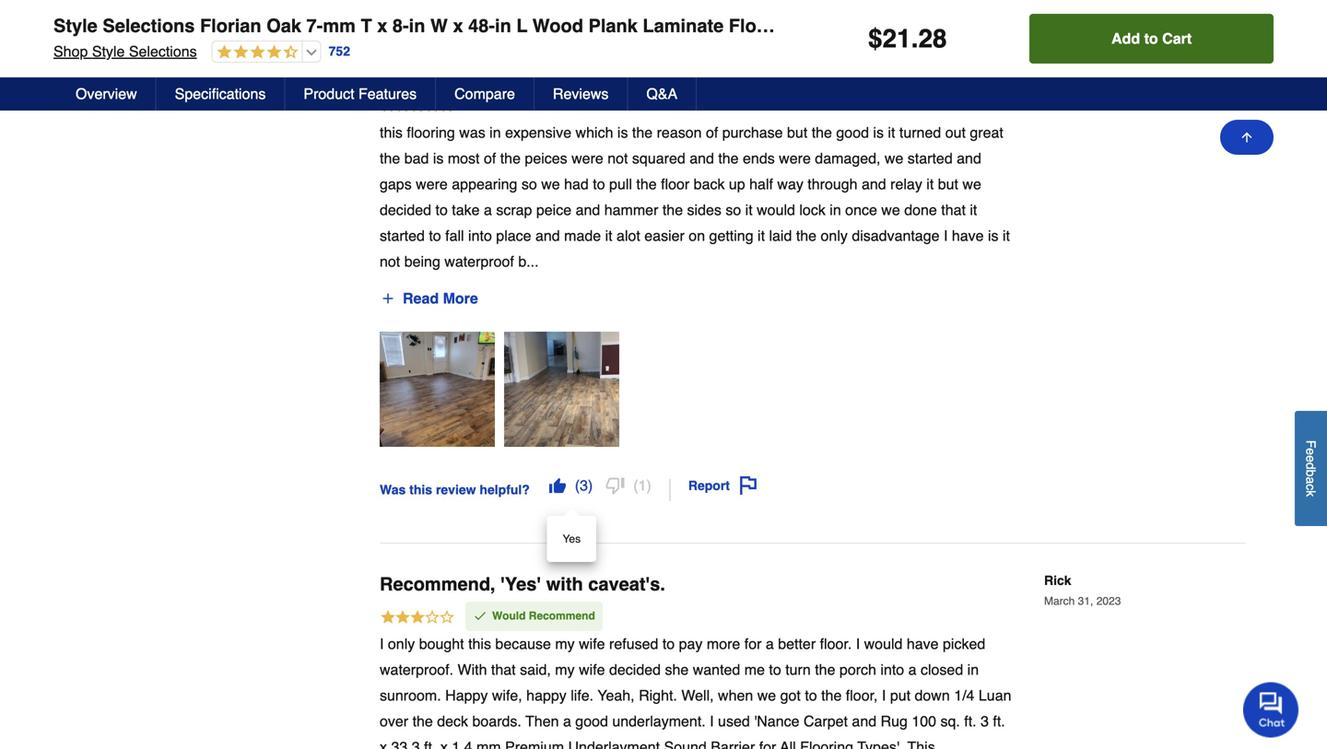 Task type: vqa. For each thing, say whether or not it's contained in the screenshot.
F E E D B A C K button
yes



Task type: describe. For each thing, give the bounding box(es) containing it.
recommend,
[[380, 574, 496, 595]]

k
[[1304, 491, 1319, 497]]

take
[[452, 202, 480, 219]]

1 wife from the top
[[579, 636, 605, 653]]

review
[[436, 483, 476, 497]]

1/4
[[955, 687, 975, 704]]

into inside the this flooring was in expensive which is the reason of purchase but the good is it turned out great the bad is most of the peices were not squared and the ends were damaged, we started and gaps were appearing so we had to pull the floor back up half way through and relay it but we decided to take a scrap peice and hammer the sides so it would lock in once we done that it started to fall into place and made it alot easier on getting it laid the only disadvantage i have is it not being waterproof b...
[[469, 227, 492, 245]]

this inside i only bought this because my wife refused to pay more for a better floor. i would have picked waterproof. with that said, my wife decided she wanted me to turn the porch into a closed in sunroom. happy wife, happy life. yeah, right. well, when we got to the floor, i put down 1/4 luan over the deck boards. then a good underlayment. i used 'nance carpet and rug 100 sq. ft. 3 ft. x 33.3 ft. x 1.4 mm premium underlayment sound barrier for all flooring types'.
[[469, 636, 492, 653]]

cassie
[[1045, 66, 1086, 81]]

product features button
[[285, 77, 436, 111]]

i up the waterproof. in the bottom left of the page
[[380, 636, 384, 653]]

reason
[[657, 124, 702, 141]]

we right what
[[528, 67, 552, 88]]

yeah,
[[598, 687, 635, 704]]

product features
[[304, 85, 417, 102]]

march
[[1045, 595, 1076, 608]]

i left put
[[882, 687, 887, 704]]

wanted
[[693, 662, 741, 679]]

on
[[689, 227, 706, 245]]

what
[[480, 67, 522, 88]]

turn
[[786, 662, 811, 679]]

( 1 )
[[634, 477, 652, 494]]

waterproof
[[445, 253, 514, 270]]

gaps
[[380, 176, 412, 193]]

the up up
[[719, 150, 739, 167]]

floor.
[[820, 636, 852, 653]]

carpet
[[804, 713, 848, 730]]

out
[[946, 124, 966, 141]]

the right turn
[[815, 662, 836, 679]]

report button
[[682, 470, 764, 502]]

wife,
[[492, 687, 523, 704]]

q&a
[[647, 85, 678, 102]]

well,
[[682, 687, 714, 704]]

thumb down image
[[606, 477, 625, 495]]

lock
[[800, 202, 826, 219]]

barrier
[[711, 739, 756, 750]]

to right got on the right of the page
[[805, 687, 818, 704]]

0 horizontal spatial started
[[380, 227, 425, 245]]

0 vertical spatial mm
[[323, 15, 356, 36]]

f
[[1304, 440, 1319, 448]]

life.
[[571, 687, 594, 704]]

hammer
[[605, 202, 659, 219]]

checkmark image
[[473, 609, 488, 624]]

f e e d b a c k button
[[1296, 411, 1328, 526]]

1 e from the top
[[1304, 448, 1319, 456]]

( 3 )
[[575, 477, 593, 494]]

down
[[915, 687, 951, 704]]

good inside i only bought this because my wife refused to pay more for a better floor. i would have picked waterproof. with that said, my wife decided she wanted me to turn the porch into a closed in sunroom. happy wife, happy life. yeah, right. well, when we got to the floor, i put down 1/4 luan over the deck boards. then a good underlayment. i used 'nance carpet and rug 100 sq. ft. 3 ft. x 33.3 ft. x 1.4 mm premium underlayment sound barrier for all flooring types'.
[[576, 713, 609, 730]]

wood
[[533, 15, 584, 36]]

to left pull
[[593, 176, 606, 193]]

specifications button
[[156, 77, 285, 111]]

great
[[970, 124, 1004, 141]]

better inside i only bought this because my wife refused to pay more for a better floor. i would have picked waterproof. with that said, my wife decided she wanted me to turn the porch into a closed in sunroom. happy wife, happy life. yeah, right. well, when we got to the floor, i put down 1/4 luan over the deck boards. then a good underlayment. i used 'nance carpet and rug 100 sq. ft. 3 ft. x 33.3 ft. x 1.4 mm premium underlayment sound barrier for all flooring types'.
[[779, 636, 816, 653]]

100
[[912, 713, 937, 730]]

d
[[1304, 463, 1319, 470]]

the right laid
[[797, 227, 817, 245]]

laid
[[770, 227, 793, 245]]

which
[[576, 124, 614, 141]]

happy
[[446, 687, 488, 704]]

rick
[[1045, 574, 1072, 589]]

the right pull
[[637, 176, 657, 193]]

x left '1.4'
[[441, 739, 448, 750]]

features
[[359, 85, 417, 102]]

style selections florian oak 7-mm t x 8-in w x 48-in l wood plank laminate flooring (23.91-sq ft)
[[53, 15, 912, 36]]

https://photos us.bazaarvoice.com/photo/2/cghvdg86bg93zxm/0ec17a34 5cb4 5650 9c76 610fa9f50969 image
[[380, 332, 495, 447]]

done
[[905, 202, 938, 219]]

only inside the this flooring was in expensive which is the reason of purchase but the good is it turned out great the bad is most of the peices were not squared and the ends were damaged, we started and gaps were appearing so we had to pull the floor back up half way through and relay it but we decided to take a scrap peice and hammer the sides so it would lock in once we done that it started to fall into place and made it alot easier on getting it laid the only disadvantage i have is it not being waterproof b...
[[821, 227, 848, 245]]

a right then
[[563, 713, 572, 730]]

21
[[883, 24, 912, 53]]

damaged,
[[815, 150, 881, 167]]

i right the floor.
[[856, 636, 861, 653]]

then
[[526, 713, 559, 730]]

easier
[[645, 227, 685, 245]]

and up made on the left top of page
[[576, 202, 601, 219]]

product
[[304, 85, 355, 102]]

would
[[492, 610, 526, 623]]

boards.
[[473, 713, 522, 730]]

with
[[547, 574, 583, 595]]

31,
[[1079, 595, 1094, 608]]

have inside i only bought this because my wife refused to pay more for a better floor. i would have picked waterproof. with that said, my wife decided she wanted me to turn the porch into a closed in sunroom. happy wife, happy life. yeah, right. well, when we got to the floor, i put down 1/4 luan over the deck boards. then a good underlayment. i used 'nance carpet and rug 100 sq. ft. 3 ft. x 33.3 ft. x 1.4 mm premium underlayment sound barrier for all flooring types'.
[[907, 636, 939, 653]]

over
[[380, 713, 409, 730]]

got
[[781, 687, 801, 704]]

the down floor
[[663, 202, 683, 219]]

plus image
[[381, 292, 396, 306]]

recommend, 'yes' with caveat's.
[[380, 574, 666, 595]]

back
[[694, 176, 725, 193]]

the up damaged, at the right top
[[812, 124, 833, 141]]

( for 3
[[575, 477, 580, 494]]

was this review helpful?
[[380, 483, 530, 497]]

we down the great
[[963, 176, 982, 193]]

only inside i only bought this because my wife refused to pay more for a better floor. i would have picked waterproof. with that said, my wife decided she wanted me to turn the porch into a closed in sunroom. happy wife, happy life. yeah, right. well, when we got to the floor, i put down 1/4 luan over the deck boards. then a good underlayment. i used 'nance carpet and rug 100 sq. ft. 3 ft. x 33.3 ft. x 1.4 mm premium underlayment sound barrier for all flooring types'.
[[388, 636, 415, 653]]

and up the back
[[690, 150, 715, 167]]

and down peice
[[536, 227, 560, 245]]

$
[[869, 24, 883, 53]]

decided inside i only bought this because my wife refused to pay more for a better floor. i would have picked waterproof. with that said, my wife decided she wanted me to turn the porch into a closed in sunroom. happy wife, happy life. yeah, right. well, when we got to the floor, i put down 1/4 luan over the deck boards. then a good underlayment. i used 'nance carpet and rug 100 sq. ft. 3 ft. x 33.3 ft. x 1.4 mm premium underlayment sound barrier for all flooring types'.
[[610, 662, 661, 679]]

we inside i only bought this because my wife refused to pay more for a better floor. i would have picked waterproof. with that said, my wife decided she wanted me to turn the porch into a closed in sunroom. happy wife, happy life. yeah, right. well, when we got to the floor, i put down 1/4 luan over the deck boards. then a good underlayment. i used 'nance carpet and rug 100 sq. ft. 3 ft. x 33.3 ft. x 1.4 mm premium underlayment sound barrier for all flooring types'.
[[758, 687, 777, 704]]

overview
[[76, 85, 137, 102]]

sunroom.
[[380, 687, 441, 704]]

would recommend
[[492, 610, 596, 623]]

disadvantage
[[852, 227, 940, 245]]

1
[[639, 477, 647, 494]]

than
[[436, 67, 475, 88]]

porch
[[840, 662, 877, 679]]

a up put
[[909, 662, 917, 679]]

specifications
[[175, 85, 266, 102]]

48-
[[469, 15, 495, 36]]

compare
[[455, 85, 515, 102]]

underlayment.
[[613, 713, 706, 730]]

underlayment
[[569, 739, 660, 750]]

1 vertical spatial this
[[410, 483, 433, 497]]

caveat's.
[[589, 574, 666, 595]]

we up relay
[[885, 150, 904, 167]]

a right more
[[766, 636, 774, 653]]

overview button
[[57, 77, 156, 111]]

scrap
[[496, 202, 533, 219]]

reviews button
[[535, 77, 628, 111]]

made
[[564, 227, 601, 245]]

in left the l
[[495, 15, 512, 36]]

good inside the this flooring was in expensive which is the reason of purchase but the good is it turned out great the bad is most of the peices were not squared and the ends were damaged, we started and gaps were appearing so we had to pull the floor back up half way through and relay it but we decided to take a scrap peice and hammer the sides so it would lock in once we done that it started to fall into place and made it alot easier on getting it laid the only disadvantage i have is it not being waterproof b...
[[837, 124, 870, 141]]

this flooring was in expensive which is the reason of purchase but the good is it turned out great the bad is most of the peices were not squared and the ends were damaged, we started and gaps were appearing so we had to pull the floor back up half way through and relay it but we decided to take a scrap peice and hammer the sides so it would lock in once we done that it started to fall into place and made it alot easier on getting it laid the only disadvantage i have is it not being waterproof b...
[[380, 124, 1011, 270]]

read more
[[403, 290, 478, 307]]

1.4
[[452, 739, 473, 750]]

premium
[[505, 739, 564, 750]]



Task type: locate. For each thing, give the bounding box(es) containing it.
ft. right 33.3
[[424, 739, 437, 750]]

1 horizontal spatial good
[[837, 124, 870, 141]]

1 horizontal spatial were
[[572, 150, 604, 167]]

flooring left (23.91-
[[729, 15, 803, 36]]

to left fall
[[429, 227, 441, 245]]

( for 1
[[634, 477, 639, 494]]

e
[[1304, 448, 1319, 456], [1304, 456, 1319, 463]]

that up wife,
[[491, 662, 516, 679]]

and inside i only bought this because my wife refused to pay more for a better floor. i would have picked waterproof. with that said, my wife decided she wanted me to turn the porch into a closed in sunroom. happy wife, happy life. yeah, right. well, when we got to the floor, i put down 1/4 luan over the deck boards. then a good underlayment. i used 'nance carpet and rug 100 sq. ft. 3 ft. x 33.3 ft. x 1.4 mm premium underlayment sound barrier for all flooring types'.
[[852, 713, 877, 730]]

this right "was"
[[410, 483, 433, 497]]

1 horizontal spatial 3
[[981, 713, 989, 730]]

0 vertical spatial would
[[757, 202, 796, 219]]

i right disadvantage
[[944, 227, 948, 245]]

a
[[484, 202, 492, 219], [1304, 477, 1319, 484], [766, 636, 774, 653], [909, 662, 917, 679], [563, 713, 572, 730]]

0 horizontal spatial ft.
[[424, 739, 437, 750]]

a inside the this flooring was in expensive which is the reason of purchase but the good is it turned out great the bad is most of the peices were not squared and the ends were damaged, we started and gaps were appearing so we had to pull the floor back up half way through and relay it but we decided to take a scrap peice and hammer the sides so it would lock in once we done that it started to fall into place and made it alot easier on getting it laid the only disadvantage i have is it not being waterproof b...
[[484, 202, 492, 219]]

had up peice
[[564, 176, 589, 193]]

1 vertical spatial only
[[388, 636, 415, 653]]

pull
[[610, 176, 633, 193]]

0 horizontal spatial decided
[[380, 202, 432, 219]]

we up peice
[[542, 176, 560, 193]]

selections up the overview button
[[129, 43, 197, 60]]

decided inside the this flooring was in expensive which is the reason of purchase but the good is it turned out great the bad is most of the peices were not squared and the ends were damaged, we started and gaps were appearing so we had to pull the floor back up half way through and relay it but we decided to take a scrap peice and hammer the sides so it would lock in once we done that it started to fall into place and made it alot easier on getting it laid the only disadvantage i have is it not being waterproof b...
[[380, 202, 432, 219]]

in left w
[[409, 15, 426, 36]]

peices
[[525, 150, 568, 167]]

to right me
[[769, 662, 782, 679]]

0 horizontal spatial but
[[788, 124, 808, 141]]

good up damaged, at the right top
[[837, 124, 870, 141]]

better than what we had
[[380, 67, 590, 88]]

1 ) from the left
[[588, 477, 593, 494]]

of right most
[[484, 150, 496, 167]]

and down out
[[957, 150, 982, 167]]

0 vertical spatial this
[[380, 124, 403, 141]]

i left used at the right of page
[[710, 713, 714, 730]]

e up d
[[1304, 448, 1319, 456]]

good down life.
[[576, 713, 609, 730]]

ft. right the sq.
[[965, 713, 977, 730]]

my right said, at the bottom left of page
[[555, 662, 575, 679]]

decided down "gaps"
[[380, 202, 432, 219]]

into inside i only bought this because my wife refused to pay more for a better floor. i would have picked waterproof. with that said, my wife decided she wanted me to turn the porch into a closed in sunroom. happy wife, happy life. yeah, right. well, when we got to the floor, i put down 1/4 luan over the deck boards. then a good underlayment. i used 'nance carpet and rug 100 sq. ft. 3 ft. x 33.3 ft. x 1.4 mm premium underlayment sound barrier for all flooring types'.
[[881, 662, 905, 679]]

t
[[361, 15, 372, 36]]

not left being
[[380, 253, 400, 270]]

mm up 752
[[323, 15, 356, 36]]

that inside i only bought this because my wife refused to pay more for a better floor. i would have picked waterproof. with that said, my wife decided she wanted me to turn the porch into a closed in sunroom. happy wife, happy life. yeah, right. well, when we got to the floor, i put down 1/4 luan over the deck boards. then a good underlayment. i used 'nance carpet and rug 100 sq. ft. 3 ft. x 33.3 ft. x 1.4 mm premium underlayment sound barrier for all flooring types'.
[[491, 662, 516, 679]]

ft. down luan
[[994, 713, 1006, 730]]

3 down luan
[[981, 713, 989, 730]]

b
[[1304, 470, 1319, 477]]

2 horizontal spatial this
[[469, 636, 492, 653]]

for left all
[[760, 739, 777, 750]]

better up 4 stars image
[[380, 67, 431, 88]]

fall
[[446, 227, 464, 245]]

2 ( from the left
[[634, 477, 639, 494]]

33.3
[[391, 739, 420, 750]]

3 right filled icons at the bottom of page
[[580, 477, 588, 494]]

only down lock
[[821, 227, 848, 245]]

were down the bad
[[416, 176, 448, 193]]

2 e from the top
[[1304, 456, 1319, 463]]

in right lock
[[830, 202, 842, 219]]

1 horizontal spatial have
[[952, 227, 984, 245]]

add to cart
[[1112, 30, 1193, 47]]

a right take
[[484, 202, 492, 219]]

4.4 stars image
[[213, 44, 298, 61]]

1 vertical spatial mm
[[477, 739, 501, 750]]

sq
[[867, 15, 888, 36]]

0 vertical spatial 3
[[580, 477, 588, 494]]

in up the 1/4
[[968, 662, 979, 679]]

said,
[[520, 662, 551, 679]]

1 horizontal spatial into
[[881, 662, 905, 679]]

0 vertical spatial not
[[608, 150, 628, 167]]

0 horizontal spatial (
[[575, 477, 580, 494]]

only
[[821, 227, 848, 245], [388, 636, 415, 653]]

0 vertical spatial that
[[942, 202, 966, 219]]

1 horizontal spatial decided
[[610, 662, 661, 679]]

1 vertical spatial not
[[380, 253, 400, 270]]

1 vertical spatial wife
[[579, 662, 605, 679]]

0 horizontal spatial this
[[380, 124, 403, 141]]

0 vertical spatial my
[[555, 636, 575, 653]]

filled icons image
[[549, 478, 566, 494]]

had down wood
[[557, 67, 590, 88]]

so up scrap
[[522, 176, 537, 193]]

1 horizontal spatial would
[[865, 636, 903, 653]]

style up shop
[[53, 15, 98, 36]]

better
[[380, 67, 431, 88], [779, 636, 816, 653]]

shop style selections
[[53, 43, 197, 60]]

2 my from the top
[[555, 662, 575, 679]]

would up porch
[[865, 636, 903, 653]]

picked
[[943, 636, 986, 653]]

put
[[891, 687, 911, 704]]

more
[[443, 290, 478, 307]]

1 horizontal spatial only
[[821, 227, 848, 245]]

mm
[[323, 15, 356, 36], [477, 739, 501, 750]]

was
[[380, 483, 406, 497]]

would up laid
[[757, 202, 796, 219]]

had inside the this flooring was in expensive which is the reason of purchase but the good is it turned out great the bad is most of the peices were not squared and the ends were damaged, we started and gaps were appearing so we had to pull the floor back up half way through and relay it but we decided to take a scrap peice and hammer the sides so it would lock in once we done that it started to fall into place and made it alot easier on getting it laid the only disadvantage i have is it not being waterproof b...
[[564, 176, 589, 193]]

this inside the this flooring was in expensive which is the reason of purchase but the good is it turned out great the bad is most of the peices were not squared and the ends were damaged, we started and gaps were appearing so we had to pull the floor back up half way through and relay it but we decided to take a scrap peice and hammer the sides so it would lock in once we done that it started to fall into place and made it alot easier on getting it laid the only disadvantage i have is it not being waterproof b...
[[380, 124, 403, 141]]

i inside the this flooring was in expensive which is the reason of purchase but the good is it turned out great the bad is most of the peices were not squared and the ends were damaged, we started and gaps were appearing so we had to pull the floor back up half way through and relay it but we decided to take a scrap peice and hammer the sides so it would lock in once we done that it started to fall into place and made it alot easier on getting it laid the only disadvantage i have is it not being waterproof b...
[[944, 227, 948, 245]]

0 vertical spatial better
[[380, 67, 431, 88]]

c
[[1304, 484, 1319, 491]]

this up with
[[469, 636, 492, 653]]

x
[[377, 15, 388, 36], [453, 15, 463, 36], [380, 739, 387, 750], [441, 739, 448, 750]]

plank
[[589, 15, 638, 36]]

x right w
[[453, 15, 463, 36]]

4 stars image
[[380, 97, 456, 117]]

the up "gaps"
[[380, 150, 400, 167]]

and
[[690, 150, 715, 167], [957, 150, 982, 167], [862, 176, 887, 193], [576, 202, 601, 219], [536, 227, 560, 245], [852, 713, 877, 730]]

0 horizontal spatial so
[[522, 176, 537, 193]]

appearing
[[452, 176, 518, 193]]

into up put
[[881, 662, 905, 679]]

1 horizontal spatial mm
[[477, 739, 501, 750]]

0 horizontal spatial better
[[380, 67, 431, 88]]

happy
[[527, 687, 567, 704]]

that right done
[[942, 202, 966, 219]]

1 horizontal spatial so
[[726, 202, 742, 219]]

0 horizontal spatial mm
[[323, 15, 356, 36]]

we left got on the right of the page
[[758, 687, 777, 704]]

1 horizontal spatial better
[[779, 636, 816, 653]]

1 vertical spatial selections
[[129, 43, 197, 60]]

0 horizontal spatial have
[[907, 636, 939, 653]]

have
[[952, 227, 984, 245], [907, 636, 939, 653]]

1 horizontal spatial not
[[608, 150, 628, 167]]

would inside i only bought this because my wife refused to pay more for a better floor. i would have picked waterproof. with that said, my wife decided she wanted me to turn the porch into a closed in sunroom. happy wife, happy life. yeah, right. well, when we got to the floor, i put down 1/4 luan over the deck boards. then a good underlayment. i used 'nance carpet and rug 100 sq. ft. 3 ft. x 33.3 ft. x 1.4 mm premium underlayment sound barrier for all flooring types'.
[[865, 636, 903, 653]]

the up carpet
[[822, 687, 842, 704]]

alot
[[617, 227, 641, 245]]

0 horizontal spatial into
[[469, 227, 492, 245]]

in right was
[[490, 124, 501, 141]]

to left pay on the bottom right of the page
[[663, 636, 675, 653]]

that
[[942, 202, 966, 219], [491, 662, 516, 679]]

1 vertical spatial better
[[779, 636, 816, 653]]

we up disadvantage
[[882, 202, 901, 219]]

0 vertical spatial had
[[557, 67, 590, 88]]

of right the reason
[[706, 124, 719, 141]]

2 horizontal spatial were
[[779, 150, 811, 167]]

2 horizontal spatial ft.
[[994, 713, 1006, 730]]

1 horizontal spatial started
[[908, 150, 953, 167]]

0 vertical spatial wife
[[579, 636, 605, 653]]

not up pull
[[608, 150, 628, 167]]

) right the thumb down image on the bottom
[[647, 477, 652, 494]]

1 vertical spatial flooring
[[801, 739, 854, 750]]

) for ( 3 )
[[588, 477, 593, 494]]

my down recommend
[[555, 636, 575, 653]]

sound
[[664, 739, 707, 750]]

better up turn
[[779, 636, 816, 653]]

would inside the this flooring was in expensive which is the reason of purchase but the good is it turned out great the bad is most of the peices were not squared and the ends were damaged, we started and gaps were appearing so we had to pull the floor back up half way through and relay it but we decided to take a scrap peice and hammer the sides so it would lock in once we done that it started to fall into place and made it alot easier on getting it laid the only disadvantage i have is it not being waterproof b...
[[757, 202, 796, 219]]

1 horizontal spatial of
[[706, 124, 719, 141]]

the left peices
[[501, 150, 521, 167]]

would
[[757, 202, 796, 219], [865, 636, 903, 653]]

1 horizontal spatial but
[[939, 176, 959, 193]]

1 vertical spatial had
[[564, 176, 589, 193]]

flooring inside i only bought this because my wife refused to pay more for a better floor. i would have picked waterproof. with that said, my wife decided she wanted me to turn the porch into a closed in sunroom. happy wife, happy life. yeah, right. well, when we got to the floor, i put down 1/4 luan over the deck boards. then a good underlayment. i used 'nance carpet and rug 100 sq. ft. 3 ft. x 33.3 ft. x 1.4 mm premium underlayment sound barrier for all flooring types'.
[[801, 739, 854, 750]]

0 vertical spatial flooring
[[729, 15, 803, 36]]

good
[[837, 124, 870, 141], [576, 713, 609, 730]]

started up being
[[380, 227, 425, 245]]

mm inside i only bought this because my wife refused to pay more for a better floor. i would have picked waterproof. with that said, my wife decided she wanted me to turn the porch into a closed in sunroom. happy wife, happy life. yeah, right. well, when we got to the floor, i put down 1/4 luan over the deck boards. then a good underlayment. i used 'nance carpet and rug 100 sq. ft. 3 ft. x 33.3 ft. x 1.4 mm premium underlayment sound barrier for all flooring types'.
[[477, 739, 501, 750]]

'nance
[[755, 713, 800, 730]]

started down the turned
[[908, 150, 953, 167]]

the up 33.3
[[413, 713, 433, 730]]

0 vertical spatial for
[[745, 636, 762, 653]]

1 vertical spatial that
[[491, 662, 516, 679]]

add to cart button
[[1030, 14, 1274, 64]]

0 horizontal spatial 3
[[580, 477, 588, 494]]

sides
[[688, 202, 722, 219]]

only up the waterproof. in the bottom left of the page
[[388, 636, 415, 653]]

0 vertical spatial style
[[53, 15, 98, 36]]

$ 21 . 28
[[869, 24, 948, 53]]

( right the thumb down image on the bottom
[[634, 477, 639, 494]]

i only bought this because my wife refused to pay more for a better floor. i would have picked waterproof. with that said, my wife decided she wanted me to turn the porch into a closed in sunroom. happy wife, happy life. yeah, right. well, when we got to the floor, i put down 1/4 luan over the deck boards. then a good underlayment. i used 'nance carpet and rug 100 sq. ft. 3 ft. x 33.3 ft. x 1.4 mm premium underlayment sound barrier for all flooring types'. 
[[380, 636, 1012, 750]]

e up the b
[[1304, 456, 1319, 463]]

she
[[665, 662, 689, 679]]

so
[[522, 176, 537, 193], [726, 202, 742, 219]]

to right add
[[1145, 30, 1159, 47]]

0 vertical spatial of
[[706, 124, 719, 141]]

because
[[496, 636, 551, 653]]

1 vertical spatial 3
[[981, 713, 989, 730]]

0 vertical spatial have
[[952, 227, 984, 245]]

a up k
[[1304, 477, 1319, 484]]

we
[[528, 67, 552, 88], [885, 150, 904, 167], [542, 176, 560, 193], [963, 176, 982, 193], [882, 202, 901, 219], [758, 687, 777, 704]]

1 vertical spatial have
[[907, 636, 939, 653]]

1 horizontal spatial (
[[634, 477, 639, 494]]

1 ( from the left
[[575, 477, 580, 494]]

8-
[[393, 15, 409, 36]]

the up squared
[[633, 124, 653, 141]]

0 horizontal spatial good
[[576, 713, 609, 730]]

wife up life.
[[579, 662, 605, 679]]

decided down 'refused'
[[610, 662, 661, 679]]

for up me
[[745, 636, 762, 653]]

0 horizontal spatial that
[[491, 662, 516, 679]]

0 vertical spatial decided
[[380, 202, 432, 219]]

read more button
[[380, 284, 479, 314]]

have right disadvantage
[[952, 227, 984, 245]]

half
[[750, 176, 774, 193]]

chat invite button image
[[1244, 682, 1300, 738]]

squared
[[633, 150, 686, 167]]

1 vertical spatial style
[[92, 43, 125, 60]]

1 vertical spatial decided
[[610, 662, 661, 679]]

ft.
[[965, 713, 977, 730], [994, 713, 1006, 730], [424, 739, 437, 750]]

https://photos us.bazaarvoice.com/photo/2/cghvdg86bg93zxm/8a4fb269 6ff6 5c91 8903 cf9bc98d07a2 image
[[504, 332, 620, 447]]

( right filled icons at the bottom of page
[[575, 477, 580, 494]]

1 vertical spatial my
[[555, 662, 575, 679]]

0 vertical spatial selections
[[103, 15, 195, 36]]

reviews
[[553, 85, 609, 102]]

1 vertical spatial but
[[939, 176, 959, 193]]

0 vertical spatial started
[[908, 150, 953, 167]]

0 horizontal spatial )
[[588, 477, 593, 494]]

1 vertical spatial so
[[726, 202, 742, 219]]

have inside the this flooring was in expensive which is the reason of purchase but the good is it turned out great the bad is most of the peices were not squared and the ends were damaged, we started and gaps were appearing so we had to pull the floor back up half way through and relay it but we decided to take a scrap peice and hammer the sides so it would lock in once we done that it started to fall into place and made it alot easier on getting it laid the only disadvantage i have is it not being waterproof b...
[[952, 227, 984, 245]]

but right purchase
[[788, 124, 808, 141]]

style right shop
[[92, 43, 125, 60]]

pay
[[679, 636, 703, 653]]

more
[[707, 636, 741, 653]]

flooring down carpet
[[801, 739, 854, 750]]

way
[[778, 176, 804, 193]]

0 horizontal spatial were
[[416, 176, 448, 193]]

selections up shop style selections
[[103, 15, 195, 36]]

flag image
[[740, 477, 758, 495]]

x right t on the top
[[377, 15, 388, 36]]

have up closed at right bottom
[[907, 636, 939, 653]]

used
[[718, 713, 750, 730]]

0 vertical spatial but
[[788, 124, 808, 141]]

and up once at the right top of page
[[862, 176, 887, 193]]

this down 4 stars image
[[380, 124, 403, 141]]

) for ( 1 )
[[647, 477, 652, 494]]

1 vertical spatial for
[[760, 739, 777, 750]]

decided
[[380, 202, 432, 219], [610, 662, 661, 679]]

)
[[588, 477, 593, 494], [647, 477, 652, 494]]

floor,
[[846, 687, 878, 704]]

i
[[944, 227, 948, 245], [380, 636, 384, 653], [856, 636, 861, 653], [882, 687, 887, 704], [710, 713, 714, 730]]

0 horizontal spatial only
[[388, 636, 415, 653]]

laminate
[[643, 15, 724, 36]]

that inside the this flooring was in expensive which is the reason of purchase but the good is it turned out great the bad is most of the peices were not squared and the ends were damaged, we started and gaps were appearing so we had to pull the floor back up half way through and relay it but we decided to take a scrap peice and hammer the sides so it would lock in once we done that it started to fall into place and made it alot easier on getting it laid the only disadvantage i have is it not being waterproof b...
[[942, 202, 966, 219]]

x left 33.3
[[380, 739, 387, 750]]

w
[[431, 15, 448, 36]]

1 vertical spatial into
[[881, 662, 905, 679]]

were
[[572, 150, 604, 167], [779, 150, 811, 167], [416, 176, 448, 193]]

2 vertical spatial this
[[469, 636, 492, 653]]

) left the thumb down image on the bottom
[[588, 477, 593, 494]]

0 horizontal spatial not
[[380, 253, 400, 270]]

1 vertical spatial good
[[576, 713, 609, 730]]

0 vertical spatial so
[[522, 176, 537, 193]]

up
[[729, 176, 746, 193]]

3 stars image
[[380, 609, 456, 629]]

0 vertical spatial into
[[469, 227, 492, 245]]

compare button
[[436, 77, 535, 111]]

arrow up image
[[1240, 130, 1255, 145]]

in inside i only bought this because my wife refused to pay more for a better floor. i would have picked waterproof. with that said, my wife decided she wanted me to turn the porch into a closed in sunroom. happy wife, happy life. yeah, right. well, when we got to the floor, i put down 1/4 luan over the deck boards. then a good underlayment. i used 'nance carpet and rug 100 sq. ft. 3 ft. x 33.3 ft. x 1.4 mm premium underlayment sound barrier for all flooring types'.
[[968, 662, 979, 679]]

being
[[405, 253, 441, 270]]

2 ) from the left
[[647, 477, 652, 494]]

1 vertical spatial of
[[484, 150, 496, 167]]

(
[[575, 477, 580, 494], [634, 477, 639, 494]]

all
[[781, 739, 797, 750]]

was
[[459, 124, 486, 141]]

1 vertical spatial would
[[865, 636, 903, 653]]

0 horizontal spatial would
[[757, 202, 796, 219]]

0 horizontal spatial of
[[484, 150, 496, 167]]

a inside button
[[1304, 477, 1319, 484]]

getting
[[710, 227, 754, 245]]

1 my from the top
[[555, 636, 575, 653]]

recommend
[[529, 610, 596, 623]]

ft)
[[893, 15, 912, 36]]

2 wife from the top
[[579, 662, 605, 679]]

1 horizontal spatial )
[[647, 477, 652, 494]]

so up getting
[[726, 202, 742, 219]]

1 horizontal spatial that
[[942, 202, 966, 219]]

1 horizontal spatial this
[[410, 483, 433, 497]]

to left take
[[436, 202, 448, 219]]

to inside button
[[1145, 30, 1159, 47]]

bought
[[419, 636, 464, 653]]

flooring
[[729, 15, 803, 36], [801, 739, 854, 750]]

3
[[580, 477, 588, 494], [981, 713, 989, 730]]

but right relay
[[939, 176, 959, 193]]

1 horizontal spatial ft.
[[965, 713, 977, 730]]

expensive
[[505, 124, 572, 141]]

1 vertical spatial started
[[380, 227, 425, 245]]

0 vertical spatial good
[[837, 124, 870, 141]]

bad
[[405, 150, 429, 167]]

28
[[919, 24, 948, 53]]

3 inside i only bought this because my wife refused to pay more for a better floor. i would have picked waterproof. with that said, my wife decided she wanted me to turn the porch into a closed in sunroom. happy wife, happy life. yeah, right. well, when we got to the floor, i put down 1/4 luan over the deck boards. then a good underlayment. i used 'nance carpet and rug 100 sq. ft. 3 ft. x 33.3 ft. x 1.4 mm premium underlayment sound barrier for all flooring types'.
[[981, 713, 989, 730]]

floor
[[661, 176, 690, 193]]

selections
[[103, 15, 195, 36], [129, 43, 197, 60]]

0 vertical spatial only
[[821, 227, 848, 245]]

'yes'
[[501, 574, 541, 595]]



